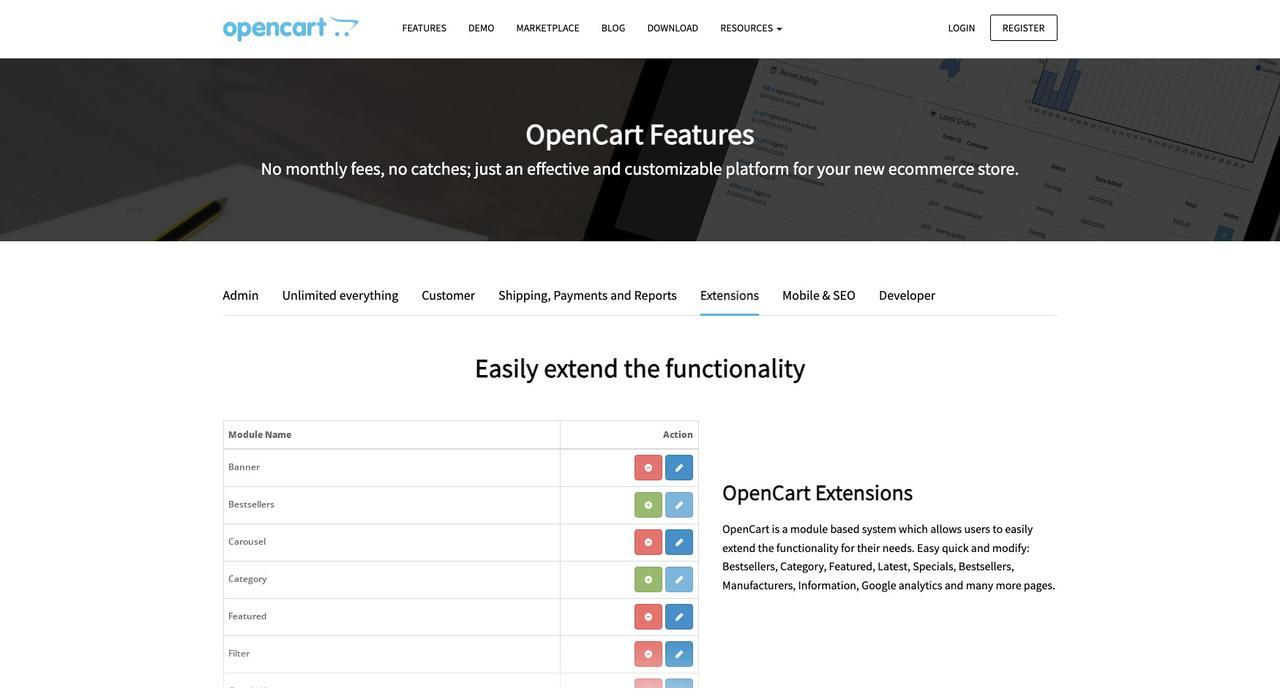 Task type: vqa. For each thing, say whether or not it's contained in the screenshot.
OPENCART - BLOG image
no



Task type: describe. For each thing, give the bounding box(es) containing it.
more
[[996, 578, 1022, 593]]

mobile
[[783, 287, 820, 304]]

shipping, payments and reports link
[[487, 285, 688, 307]]

&
[[822, 287, 830, 304]]

register
[[1003, 21, 1045, 34]]

and inside opencart features no monthly fees, no catches; just an effective and customizable platform for your new ecommerce store.
[[593, 157, 621, 180]]

and down users
[[971, 541, 990, 555]]

google
[[862, 578, 896, 593]]

1 vertical spatial extensions
[[815, 479, 913, 506]]

ecommerce
[[888, 157, 974, 180]]

needs.
[[882, 541, 915, 555]]

login link
[[936, 14, 988, 41]]

admin link
[[223, 285, 270, 307]]

new
[[854, 157, 885, 180]]

customizable
[[625, 157, 722, 180]]

monthly
[[285, 157, 347, 180]]

opencart extensions
[[722, 479, 913, 506]]

everything
[[339, 287, 398, 304]]

easily
[[475, 352, 539, 385]]

the inside the opencart is a module based system which allows users to easily extend the functionality for their needs. easy quick and modify: bestsellers, category, featured, latest, specials, bestsellers, manufacturers, information, google analytics and many more pages.
[[758, 541, 774, 555]]

unlimited everything
[[282, 287, 398, 304]]

category,
[[780, 559, 827, 574]]

marketplace
[[516, 21, 580, 34]]

register link
[[990, 14, 1057, 41]]

0 vertical spatial extensions
[[700, 287, 759, 304]]

store.
[[978, 157, 1019, 180]]

unlimited everything link
[[271, 285, 409, 307]]

allows
[[930, 522, 962, 537]]

0 vertical spatial functionality
[[665, 352, 805, 385]]

customer
[[422, 287, 475, 304]]

modify:
[[992, 541, 1030, 555]]

features inside opencart features no monthly fees, no catches; just an effective and customizable platform for your new ecommerce store.
[[649, 115, 754, 152]]

easy
[[917, 541, 940, 555]]

their
[[857, 541, 880, 555]]

mobile & seo
[[783, 287, 856, 304]]

latest,
[[878, 559, 911, 574]]

0 vertical spatial the
[[624, 352, 660, 385]]

payments
[[554, 287, 608, 304]]

no
[[388, 157, 408, 180]]

developer
[[879, 287, 935, 304]]

an
[[505, 157, 524, 180]]

specials,
[[913, 559, 956, 574]]

demo
[[468, 21, 494, 34]]

users
[[964, 522, 990, 537]]

seo
[[833, 287, 856, 304]]

demo link
[[457, 15, 505, 41]]



Task type: locate. For each thing, give the bounding box(es) containing it.
extensions up system
[[815, 479, 913, 506]]

shipping, payments and reports
[[498, 287, 677, 304]]

features up "customizable" at the top of page
[[649, 115, 754, 152]]

functionality inside the opencart is a module based system which allows users to easily extend the functionality for their needs. easy quick and modify: bestsellers, category, featured, latest, specials, bestsellers, manufacturers, information, google analytics and many more pages.
[[776, 541, 839, 555]]

platform
[[726, 157, 790, 180]]

information,
[[798, 578, 859, 593]]

fees,
[[351, 157, 385, 180]]

analytics
[[899, 578, 942, 593]]

1 horizontal spatial extensions
[[815, 479, 913, 506]]

catches;
[[411, 157, 471, 180]]

opencart inside the opencart is a module based system which allows users to easily extend the functionality for their needs. easy quick and modify: bestsellers, category, featured, latest, specials, bestsellers, manufacturers, information, google analytics and many more pages.
[[722, 522, 770, 537]]

blog link
[[591, 15, 636, 41]]

and
[[593, 157, 621, 180], [610, 287, 632, 304], [971, 541, 990, 555], [945, 578, 964, 593]]

opencart for is
[[722, 522, 770, 537]]

bestsellers, up many
[[959, 559, 1014, 574]]

0 vertical spatial features
[[402, 21, 446, 34]]

easily
[[1005, 522, 1033, 537]]

1 vertical spatial functionality
[[776, 541, 839, 555]]

opencart up 'effective'
[[526, 115, 644, 152]]

opencart extensions image
[[223, 421, 699, 689]]

based
[[830, 522, 860, 537]]

opencart left is
[[722, 522, 770, 537]]

which
[[899, 522, 928, 537]]

module
[[790, 522, 828, 537]]

just
[[475, 157, 502, 180]]

admin
[[223, 287, 259, 304]]

extensions left the mobile
[[700, 287, 759, 304]]

bestsellers, up manufacturers,
[[722, 559, 778, 574]]

opencart for extensions
[[722, 479, 811, 506]]

opencart features no monthly fees, no catches; just an effective and customizable platform for your new ecommerce store.
[[261, 115, 1019, 180]]

for down the based
[[841, 541, 855, 555]]

many
[[966, 578, 993, 593]]

manufacturers,
[[722, 578, 796, 593]]

opencart - features image
[[223, 15, 358, 42]]

resources
[[720, 21, 775, 34]]

to
[[993, 522, 1003, 537]]

2 vertical spatial opencart
[[722, 522, 770, 537]]

quick
[[942, 541, 969, 555]]

extend
[[544, 352, 618, 385], [722, 541, 756, 555]]

1 vertical spatial opencart
[[722, 479, 811, 506]]

download link
[[636, 15, 709, 41]]

extensions link
[[689, 285, 770, 316]]

login
[[948, 21, 975, 34]]

your
[[817, 157, 850, 180]]

blog
[[602, 21, 625, 34]]

0 horizontal spatial extend
[[544, 352, 618, 385]]

effective
[[527, 157, 589, 180]]

customer link
[[411, 285, 486, 307]]

extend inside the opencart is a module based system which allows users to easily extend the functionality for their needs. easy quick and modify: bestsellers, category, featured, latest, specials, bestsellers, manufacturers, information, google analytics and many more pages.
[[722, 541, 756, 555]]

1 vertical spatial features
[[649, 115, 754, 152]]

unlimited
[[282, 287, 337, 304]]

opencart up is
[[722, 479, 811, 506]]

mobile & seo link
[[772, 285, 867, 307]]

0 horizontal spatial features
[[402, 21, 446, 34]]

for
[[793, 157, 814, 180], [841, 541, 855, 555]]

opencart
[[526, 115, 644, 152], [722, 479, 811, 506], [722, 522, 770, 537]]

featured,
[[829, 559, 875, 574]]

0 horizontal spatial bestsellers,
[[722, 559, 778, 574]]

opencart inside opencart features no monthly fees, no catches; just an effective and customizable platform for your new ecommerce store.
[[526, 115, 644, 152]]

functionality
[[665, 352, 805, 385], [776, 541, 839, 555]]

for left your
[[793, 157, 814, 180]]

for inside the opencart is a module based system which allows users to easily extend the functionality for their needs. easy quick and modify: bestsellers, category, featured, latest, specials, bestsellers, manufacturers, information, google analytics and many more pages.
[[841, 541, 855, 555]]

reports
[[634, 287, 677, 304]]

opencart for features
[[526, 115, 644, 152]]

1 horizontal spatial extend
[[722, 541, 756, 555]]

extend up manufacturers,
[[722, 541, 756, 555]]

for inside opencart features no monthly fees, no catches; just an effective and customizable platform for your new ecommerce store.
[[793, 157, 814, 180]]

no
[[261, 157, 282, 180]]

download
[[647, 21, 698, 34]]

features left demo
[[402, 21, 446, 34]]

0 horizontal spatial for
[[793, 157, 814, 180]]

0 vertical spatial for
[[793, 157, 814, 180]]

1 vertical spatial the
[[758, 541, 774, 555]]

1 horizontal spatial for
[[841, 541, 855, 555]]

extend down shipping, payments and reports link
[[544, 352, 618, 385]]

marketplace link
[[505, 15, 591, 41]]

1 bestsellers, from the left
[[722, 559, 778, 574]]

bestsellers,
[[722, 559, 778, 574], [959, 559, 1014, 574]]

1 vertical spatial extend
[[722, 541, 756, 555]]

features
[[402, 21, 446, 34], [649, 115, 754, 152]]

and left reports
[[610, 287, 632, 304]]

1 vertical spatial for
[[841, 541, 855, 555]]

system
[[862, 522, 896, 537]]

resources link
[[709, 15, 793, 41]]

1 horizontal spatial features
[[649, 115, 754, 152]]

pages.
[[1024, 578, 1056, 593]]

functionality down module
[[776, 541, 839, 555]]

shipping,
[[498, 287, 551, 304]]

and left many
[[945, 578, 964, 593]]

a
[[782, 522, 788, 537]]

2 bestsellers, from the left
[[959, 559, 1014, 574]]

0 horizontal spatial extensions
[[700, 287, 759, 304]]

extensions
[[700, 287, 759, 304], [815, 479, 913, 506]]

easily extend the functionality
[[475, 352, 805, 385]]

the
[[624, 352, 660, 385], [758, 541, 774, 555]]

functionality down extensions link in the top of the page
[[665, 352, 805, 385]]

0 horizontal spatial the
[[624, 352, 660, 385]]

features link
[[391, 15, 457, 41]]

0 vertical spatial extend
[[544, 352, 618, 385]]

1 horizontal spatial bestsellers,
[[959, 559, 1014, 574]]

and right 'effective'
[[593, 157, 621, 180]]

opencart is a module based system which allows users to easily extend the functionality for their needs. easy quick and modify: bestsellers, category, featured, latest, specials, bestsellers, manufacturers, information, google analytics and many more pages.
[[722, 522, 1056, 593]]

developer link
[[868, 285, 935, 307]]

1 horizontal spatial the
[[758, 541, 774, 555]]

0 vertical spatial opencart
[[526, 115, 644, 152]]

is
[[772, 522, 780, 537]]



